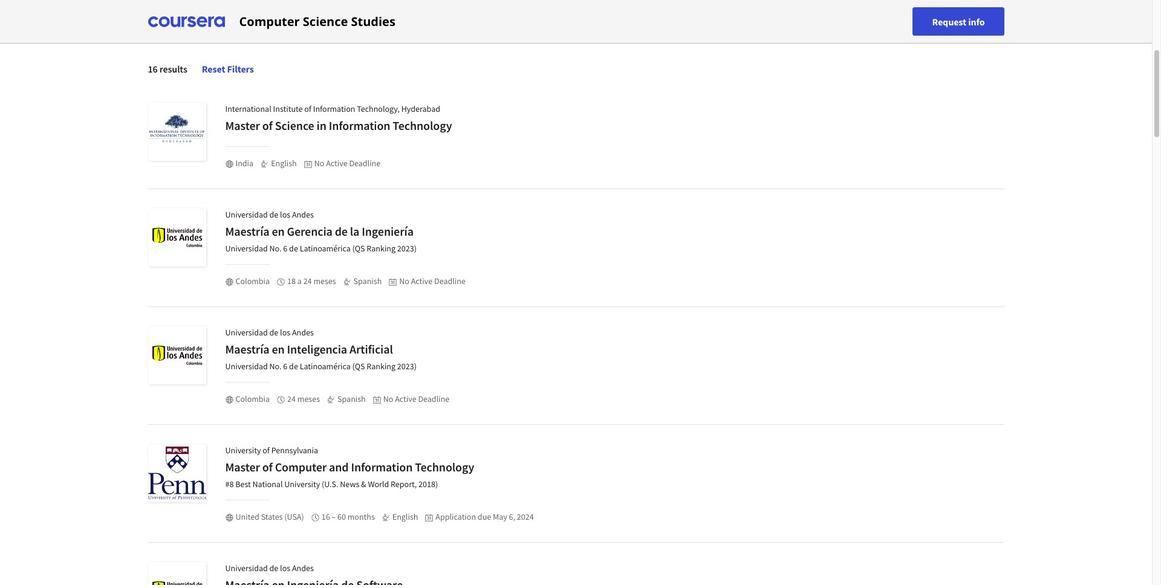 Task type: vqa. For each thing, say whether or not it's contained in the screenshot.
News
yes



Task type: describe. For each thing, give the bounding box(es) containing it.
universidad de los andes link
[[148, 543, 1004, 585]]

international institute of information technology, hyderabad image
[[148, 103, 206, 161]]

states
[[261, 512, 283, 523]]

info
[[968, 15, 985, 28]]

in
[[317, 118, 326, 133]]

16 results
[[148, 63, 187, 75]]

4 universidad from the top
[[225, 361, 268, 372]]

los for inteligencia
[[280, 327, 290, 338]]

inteligencia
[[287, 342, 347, 357]]

international institute of information technology, hyderabad master of science in information technology
[[225, 103, 452, 133]]

request info button
[[913, 7, 1004, 36]]

united states (usa)
[[236, 512, 304, 523]]

reset
[[202, 63, 225, 75]]

active for artificial
[[395, 394, 416, 405]]

andes for inteligencia
[[292, 327, 314, 338]]

reset filters
[[202, 63, 254, 75]]

no. inside universidad de los andes maestría en gerencia de la ingeniería universidad no. 6 de latinoamérica (qs ranking 2023)
[[269, 243, 282, 254]]

world
[[368, 479, 389, 490]]

en for inteligencia
[[272, 342, 285, 357]]

no active deadline for de
[[399, 276, 466, 287]]

andes inside "link"
[[292, 563, 314, 574]]

16 – 60 months
[[322, 512, 375, 523]]

of up national
[[262, 460, 273, 475]]

–
[[332, 512, 336, 523]]

no for artificial
[[383, 394, 393, 405]]

2018)
[[419, 479, 438, 490]]

university of pennsylvania master of computer and information technology #8 best national university (u.s. news & world report, 2018)
[[225, 445, 474, 490]]

universidad de los andes image inside "link"
[[148, 562, 206, 585]]

2023) inside universidad de los andes maestría en gerencia de la ingeniería universidad no. 6 de latinoamérica (qs ranking 2023)
[[397, 243, 417, 254]]

no. inside the universidad de los andes maestría en inteligencia artificial universidad no. 6 de latinoamérica (qs ranking 2023)
[[269, 361, 282, 372]]

artificial
[[349, 342, 393, 357]]

a
[[297, 276, 302, 287]]

university of pennsylvania image
[[148, 444, 206, 503]]

news
[[340, 479, 359, 490]]

(qs inside the universidad de los andes maestría en inteligencia artificial universidad no. 6 de latinoamérica (qs ranking 2023)
[[352, 361, 365, 372]]

colombia for maestría en gerencia de la ingeniería
[[236, 276, 270, 287]]

active for de
[[411, 276, 433, 287]]

universidad de los andes image for maestría en gerencia de la ingeniería
[[148, 209, 206, 267]]

ingeniería
[[362, 224, 414, 239]]

best
[[235, 479, 251, 490]]

master inside international institute of information technology, hyderabad master of science in information technology
[[225, 118, 260, 133]]

application due may 6, 2024
[[436, 512, 534, 523]]

months
[[348, 512, 375, 523]]

18
[[287, 276, 296, 287]]

science inside international institute of information technology, hyderabad master of science in information technology
[[275, 118, 314, 133]]

filter by
[[148, 29, 181, 41]]

universidad for universidad de los andes
[[225, 563, 268, 574]]

los for gerencia
[[280, 209, 290, 220]]

24 meses
[[287, 394, 320, 405]]

india
[[236, 158, 253, 169]]

en for gerencia
[[272, 224, 285, 239]]

colombia for maestría en inteligencia artificial
[[236, 394, 270, 405]]

la
[[350, 224, 359, 239]]

(u.s.
[[322, 479, 338, 490]]

16 for 16 – 60 months
[[322, 512, 330, 523]]

results
[[160, 63, 187, 75]]

filter
[[148, 29, 169, 41]]

&
[[361, 479, 366, 490]]

deadline for artificial
[[418, 394, 449, 405]]

60
[[337, 512, 346, 523]]

1 vertical spatial information
[[329, 118, 390, 133]]

spanish for artificial
[[337, 394, 366, 405]]

coursera image
[[148, 12, 225, 31]]

of right "institute"
[[304, 103, 311, 114]]

1 horizontal spatial english
[[392, 512, 418, 523]]

computer science studies
[[239, 13, 395, 29]]

ranking inside the universidad de los andes maestría en inteligencia artificial universidad no. 6 de latinoamérica (qs ranking 2023)
[[367, 361, 396, 372]]

universidad for universidad de los andes maestría en gerencia de la ingeniería universidad no. 6 de latinoamérica (qs ranking 2023)
[[225, 209, 268, 220]]



Task type: locate. For each thing, give the bounding box(es) containing it.
0 vertical spatial deadline
[[349, 158, 381, 169]]

ranking down ingeniería
[[367, 243, 396, 254]]

of left pennsylvania
[[263, 445, 270, 456]]

spanish
[[354, 276, 382, 287], [337, 394, 366, 405]]

0 vertical spatial university
[[225, 445, 261, 456]]

0 vertical spatial computer
[[239, 13, 300, 29]]

24 right "a" on the top
[[303, 276, 312, 287]]

andes inside universidad de los andes maestría en gerencia de la ingeniería universidad no. 6 de latinoamérica (qs ranking 2023)
[[292, 209, 314, 220]]

16
[[148, 63, 158, 75], [322, 512, 330, 523]]

1 vertical spatial master
[[225, 460, 260, 475]]

meses
[[313, 276, 336, 287], [297, 394, 320, 405]]

spanish for de
[[354, 276, 382, 287]]

andes down (usa)
[[292, 563, 314, 574]]

0 vertical spatial master
[[225, 118, 260, 133]]

1 vertical spatial spanish
[[337, 394, 366, 405]]

maestría
[[225, 224, 269, 239], [225, 342, 269, 357]]

0 vertical spatial 6
[[283, 243, 287, 254]]

1 vertical spatial latinoamérica
[[300, 361, 351, 372]]

computer down pennsylvania
[[275, 460, 327, 475]]

no
[[314, 158, 324, 169], [399, 276, 409, 287], [383, 394, 393, 405]]

united
[[236, 512, 259, 523]]

universidad de los andes image for maestría en inteligencia artificial
[[148, 327, 206, 385]]

meses down inteligencia
[[297, 394, 320, 405]]

2 6 from the top
[[283, 361, 287, 372]]

no down ingeniería
[[399, 276, 409, 287]]

master inside 'university of pennsylvania master of computer and information technology #8 best national university (u.s. news & world report, 2018)'
[[225, 460, 260, 475]]

no down the artificial
[[383, 394, 393, 405]]

en inside the universidad de los andes maestría en inteligencia artificial universidad no. 6 de latinoamérica (qs ranking 2023)
[[272, 342, 285, 357]]

technology up 2018)
[[415, 460, 474, 475]]

1 horizontal spatial 16
[[322, 512, 330, 523]]

computer
[[239, 13, 300, 29], [275, 460, 327, 475]]

0 horizontal spatial 24
[[287, 394, 296, 405]]

5 universidad from the top
[[225, 563, 268, 574]]

1 vertical spatial ranking
[[367, 361, 396, 372]]

ranking inside universidad de los andes maestría en gerencia de la ingeniería universidad no. 6 de latinoamérica (qs ranking 2023)
[[367, 243, 396, 254]]

6 inside universidad de los andes maestría en gerencia de la ingeniería universidad no. 6 de latinoamérica (qs ranking 2023)
[[283, 243, 287, 254]]

colombia left 18
[[236, 276, 270, 287]]

1 vertical spatial maestría
[[225, 342, 269, 357]]

0 vertical spatial colombia
[[236, 276, 270, 287]]

2 vertical spatial no
[[383, 394, 393, 405]]

0 horizontal spatial english
[[271, 158, 297, 169]]

2 2023) from the top
[[397, 361, 417, 372]]

maestría inside universidad de los andes maestría en gerencia de la ingeniería universidad no. 6 de latinoamérica (qs ranking 2023)
[[225, 224, 269, 239]]

0 horizontal spatial 16
[[148, 63, 158, 75]]

1 latinoamérica from the top
[[300, 243, 351, 254]]

0 vertical spatial (qs
[[352, 243, 365, 254]]

0 vertical spatial universidad de los andes image
[[148, 209, 206, 267]]

information down technology,
[[329, 118, 390, 133]]

1 vertical spatial 24
[[287, 394, 296, 405]]

colombia left 24 meses
[[236, 394, 270, 405]]

maestría inside the universidad de los andes maestría en inteligencia artificial universidad no. 6 de latinoamérica (qs ranking 2023)
[[225, 342, 269, 357]]

gerencia
[[287, 224, 332, 239]]

1 vertical spatial 6
[[283, 361, 287, 372]]

0 vertical spatial information
[[313, 103, 355, 114]]

0 vertical spatial spanish
[[354, 276, 382, 287]]

1 horizontal spatial 24
[[303, 276, 312, 287]]

0 vertical spatial meses
[[313, 276, 336, 287]]

1 vertical spatial university
[[284, 479, 320, 490]]

1 vertical spatial science
[[275, 118, 314, 133]]

1 universidad from the top
[[225, 209, 268, 220]]

information
[[313, 103, 355, 114], [329, 118, 390, 133], [351, 460, 413, 475]]

2 vertical spatial active
[[395, 394, 416, 405]]

1 ranking from the top
[[367, 243, 396, 254]]

andes
[[292, 209, 314, 220], [292, 327, 314, 338], [292, 563, 314, 574]]

0 vertical spatial los
[[280, 209, 290, 220]]

3 andes from the top
[[292, 563, 314, 574]]

1 vertical spatial computer
[[275, 460, 327, 475]]

english right india
[[271, 158, 297, 169]]

2 los from the top
[[280, 327, 290, 338]]

1 vertical spatial active
[[411, 276, 433, 287]]

0 vertical spatial no active deadline
[[314, 158, 381, 169]]

18 a 24 meses
[[287, 276, 336, 287]]

maestría for maestría en gerencia de la ingeniería
[[225, 224, 269, 239]]

(qs down la
[[352, 243, 365, 254]]

1 (qs from the top
[[352, 243, 365, 254]]

2 vertical spatial los
[[280, 563, 290, 574]]

no down the in
[[314, 158, 324, 169]]

0 vertical spatial 24
[[303, 276, 312, 287]]

english down report,
[[392, 512, 418, 523]]

master
[[225, 118, 260, 133], [225, 460, 260, 475]]

no for de
[[399, 276, 409, 287]]

latinoamérica down inteligencia
[[300, 361, 351, 372]]

1 vertical spatial (qs
[[352, 361, 365, 372]]

en inside universidad de los andes maestría en gerencia de la ingeniería universidad no. 6 de latinoamérica (qs ranking 2023)
[[272, 224, 285, 239]]

2 maestría from the top
[[225, 342, 269, 357]]

technology
[[393, 118, 452, 133], [415, 460, 474, 475]]

0 vertical spatial latinoamérica
[[300, 243, 351, 254]]

hyderabad
[[401, 103, 440, 114]]

#8
[[225, 479, 234, 490]]

0 vertical spatial 16
[[148, 63, 158, 75]]

1 vertical spatial universidad de los andes image
[[148, 327, 206, 385]]

report,
[[391, 479, 417, 490]]

studies
[[351, 13, 395, 29]]

spanish down la
[[354, 276, 382, 287]]

colombia
[[236, 276, 270, 287], [236, 394, 270, 405]]

los down (usa)
[[280, 563, 290, 574]]

(qs inside universidad de los andes maestría en gerencia de la ingeniería universidad no. 6 de latinoamérica (qs ranking 2023)
[[352, 243, 365, 254]]

0 vertical spatial andes
[[292, 209, 314, 220]]

en
[[272, 224, 285, 239], [272, 342, 285, 357]]

2 andes from the top
[[292, 327, 314, 338]]

computer up filters
[[239, 13, 300, 29]]

(usa)
[[284, 512, 304, 523]]

1 andes from the top
[[292, 209, 314, 220]]

national
[[252, 479, 283, 490]]

1 2023) from the top
[[397, 243, 417, 254]]

2 universidad de los andes image from the top
[[148, 327, 206, 385]]

24
[[303, 276, 312, 287], [287, 394, 296, 405]]

16 left –
[[322, 512, 330, 523]]

1 en from the top
[[272, 224, 285, 239]]

1 horizontal spatial university
[[284, 479, 320, 490]]

andes up inteligencia
[[292, 327, 314, 338]]

0 vertical spatial 2023)
[[397, 243, 417, 254]]

andes inside the universidad de los andes maestría en inteligencia artificial universidad no. 6 de latinoamérica (qs ranking 2023)
[[292, 327, 314, 338]]

0 vertical spatial technology
[[393, 118, 452, 133]]

deadline for de
[[434, 276, 466, 287]]

meses right "a" on the top
[[313, 276, 336, 287]]

1 vertical spatial no.
[[269, 361, 282, 372]]

2 universidad from the top
[[225, 243, 268, 254]]

1 vertical spatial 2023)
[[397, 361, 417, 372]]

ranking down the artificial
[[367, 361, 396, 372]]

1 vertical spatial no
[[399, 276, 409, 287]]

computer inside 'university of pennsylvania master of computer and information technology #8 best national university (u.s. news & world report, 2018)'
[[275, 460, 327, 475]]

3 los from the top
[[280, 563, 290, 574]]

0 vertical spatial en
[[272, 224, 285, 239]]

16 left the results
[[148, 63, 158, 75]]

2 vertical spatial universidad de los andes image
[[148, 562, 206, 585]]

science
[[303, 13, 348, 29], [275, 118, 314, 133]]

universidad de los andes maestría en inteligencia artificial universidad no. 6 de latinoamérica (qs ranking 2023)
[[225, 327, 417, 372]]

by
[[171, 29, 181, 41]]

information inside 'university of pennsylvania master of computer and information technology #8 best national university (u.s. news & world report, 2018)'
[[351, 460, 413, 475]]

technology inside international institute of information technology, hyderabad master of science in information technology
[[393, 118, 452, 133]]

0 vertical spatial no
[[314, 158, 324, 169]]

master up best
[[225, 460, 260, 475]]

universidad de los andes
[[225, 563, 314, 574]]

6,
[[509, 512, 515, 523]]

latinoamérica down gerencia
[[300, 243, 351, 254]]

2023)
[[397, 243, 417, 254], [397, 361, 417, 372]]

information up world at the bottom of the page
[[351, 460, 413, 475]]

information up the in
[[313, 103, 355, 114]]

2 en from the top
[[272, 342, 285, 357]]

0 vertical spatial ranking
[[367, 243, 396, 254]]

1 colombia from the top
[[236, 276, 270, 287]]

master down international
[[225, 118, 260, 133]]

1 vertical spatial english
[[392, 512, 418, 523]]

1 master from the top
[[225, 118, 260, 133]]

maestría for maestría en inteligencia artificial
[[225, 342, 269, 357]]

2 vertical spatial andes
[[292, 563, 314, 574]]

of
[[304, 103, 311, 114], [262, 118, 273, 133], [263, 445, 270, 456], [262, 460, 273, 475]]

active
[[326, 158, 348, 169], [411, 276, 433, 287], [395, 394, 416, 405]]

2 ranking from the top
[[367, 361, 396, 372]]

1 vertical spatial en
[[272, 342, 285, 357]]

2 colombia from the top
[[236, 394, 270, 405]]

2 vertical spatial information
[[351, 460, 413, 475]]

1 vertical spatial deadline
[[434, 276, 466, 287]]

(qs down the artificial
[[352, 361, 365, 372]]

due
[[478, 512, 491, 523]]

university left "(u.s."
[[284, 479, 320, 490]]

universidad de los andes maestría en gerencia de la ingeniería universidad no. 6 de latinoamérica (qs ranking 2023)
[[225, 209, 417, 254]]

0 horizontal spatial no
[[314, 158, 324, 169]]

university
[[225, 445, 261, 456], [284, 479, 320, 490]]

universidad
[[225, 209, 268, 220], [225, 243, 268, 254], [225, 327, 268, 338], [225, 361, 268, 372], [225, 563, 268, 574]]

de
[[269, 209, 278, 220], [335, 224, 348, 239], [289, 243, 298, 254], [269, 327, 278, 338], [289, 361, 298, 372], [269, 563, 278, 574]]

no active deadline
[[314, 158, 381, 169], [399, 276, 466, 287], [383, 394, 449, 405]]

2 no. from the top
[[269, 361, 282, 372]]

technology inside 'university of pennsylvania master of computer and information technology #8 best national university (u.s. news & world report, 2018)'
[[415, 460, 474, 475]]

request
[[932, 15, 966, 28]]

1 universidad de los andes image from the top
[[148, 209, 206, 267]]

university up best
[[225, 445, 261, 456]]

science left studies at the left top of page
[[303, 13, 348, 29]]

0 vertical spatial science
[[303, 13, 348, 29]]

los inside the universidad de los andes maestría en inteligencia artificial universidad no. 6 de latinoamérica (qs ranking 2023)
[[280, 327, 290, 338]]

en left inteligencia
[[272, 342, 285, 357]]

2023) inside the universidad de los andes maestría en inteligencia artificial universidad no. 6 de latinoamérica (qs ranking 2023)
[[397, 361, 417, 372]]

science down "institute"
[[275, 118, 314, 133]]

16 for 16 results
[[148, 63, 158, 75]]

universidad inside "link"
[[225, 563, 268, 574]]

latinoamérica inside universidad de los andes maestría en gerencia de la ingeniería universidad no. 6 de latinoamérica (qs ranking 2023)
[[300, 243, 351, 254]]

technology down hyderabad
[[393, 118, 452, 133]]

1 los from the top
[[280, 209, 290, 220]]

latinoamérica inside the universidad de los andes maestría en inteligencia artificial universidad no. 6 de latinoamérica (qs ranking 2023)
[[300, 361, 351, 372]]

1 vertical spatial 16
[[322, 512, 330, 523]]

1 vertical spatial los
[[280, 327, 290, 338]]

no active deadline for artificial
[[383, 394, 449, 405]]

institute
[[273, 103, 303, 114]]

deadline
[[349, 158, 381, 169], [434, 276, 466, 287], [418, 394, 449, 405]]

2 vertical spatial deadline
[[418, 394, 449, 405]]

1 maestría from the top
[[225, 224, 269, 239]]

6
[[283, 243, 287, 254], [283, 361, 287, 372]]

no.
[[269, 243, 282, 254], [269, 361, 282, 372]]

spanish right 24 meses
[[337, 394, 366, 405]]

0 vertical spatial english
[[271, 158, 297, 169]]

1 vertical spatial technology
[[415, 460, 474, 475]]

los
[[280, 209, 290, 220], [280, 327, 290, 338], [280, 563, 290, 574]]

1 vertical spatial andes
[[292, 327, 314, 338]]

filters
[[227, 63, 254, 75]]

1 horizontal spatial no
[[383, 394, 393, 405]]

latinoamérica
[[300, 243, 351, 254], [300, 361, 351, 372]]

0 vertical spatial active
[[326, 158, 348, 169]]

2024
[[517, 512, 534, 523]]

3 universidad de los andes image from the top
[[148, 562, 206, 585]]

en left gerencia
[[272, 224, 285, 239]]

6 down inteligencia
[[283, 361, 287, 372]]

1 vertical spatial colombia
[[236, 394, 270, 405]]

24 up pennsylvania
[[287, 394, 296, 405]]

request info
[[932, 15, 985, 28]]

2 (qs from the top
[[352, 361, 365, 372]]

(qs
[[352, 243, 365, 254], [352, 361, 365, 372]]

0 vertical spatial maestría
[[225, 224, 269, 239]]

pennsylvania
[[271, 445, 318, 456]]

los inside "link"
[[280, 563, 290, 574]]

international
[[225, 103, 271, 114]]

6 down gerencia
[[283, 243, 287, 254]]

los inside universidad de los andes maestría en gerencia de la ingeniería universidad no. 6 de latinoamérica (qs ranking 2023)
[[280, 209, 290, 220]]

english
[[271, 158, 297, 169], [392, 512, 418, 523]]

1 no. from the top
[[269, 243, 282, 254]]

andes up gerencia
[[292, 209, 314, 220]]

6 inside the universidad de los andes maestría en inteligencia artificial universidad no. 6 de latinoamérica (qs ranking 2023)
[[283, 361, 287, 372]]

2 horizontal spatial no
[[399, 276, 409, 287]]

universidad for universidad de los andes maestría en inteligencia artificial universidad no. 6 de latinoamérica (qs ranking 2023)
[[225, 327, 268, 338]]

0 horizontal spatial university
[[225, 445, 261, 456]]

1 vertical spatial meses
[[297, 394, 320, 405]]

2 latinoamérica from the top
[[300, 361, 351, 372]]

reset filters button
[[192, 54, 263, 83]]

ranking
[[367, 243, 396, 254], [367, 361, 396, 372]]

de inside "link"
[[269, 563, 278, 574]]

application
[[436, 512, 476, 523]]

2 master from the top
[[225, 460, 260, 475]]

0 vertical spatial no.
[[269, 243, 282, 254]]

may
[[493, 512, 507, 523]]

universidad de los andes image
[[148, 209, 206, 267], [148, 327, 206, 385], [148, 562, 206, 585]]

los up gerencia
[[280, 209, 290, 220]]

and
[[329, 460, 349, 475]]

los up inteligencia
[[280, 327, 290, 338]]

1 vertical spatial no active deadline
[[399, 276, 466, 287]]

of down international
[[262, 118, 273, 133]]

1 6 from the top
[[283, 243, 287, 254]]

technology,
[[357, 103, 400, 114]]

andes for gerencia
[[292, 209, 314, 220]]

3 universidad from the top
[[225, 327, 268, 338]]

2 vertical spatial no active deadline
[[383, 394, 449, 405]]



